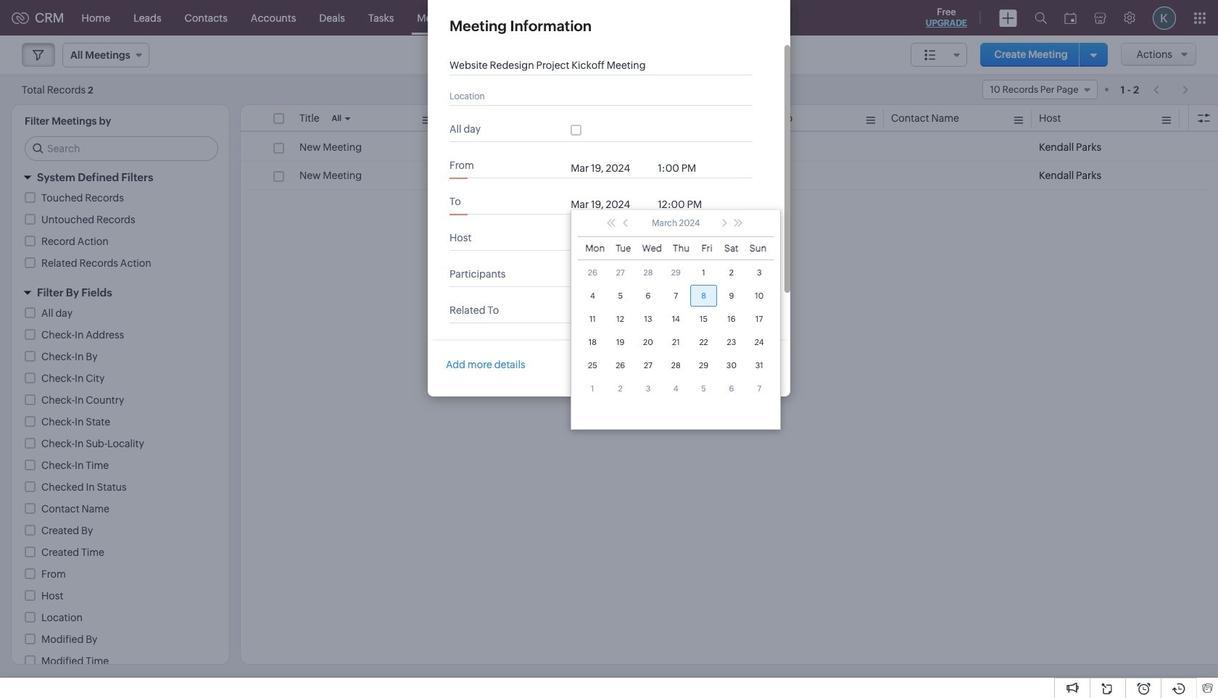 Task type: locate. For each thing, give the bounding box(es) containing it.
profile image
[[1154, 6, 1177, 29]]

1 mmm d, yyyy text field from the top
[[571, 163, 651, 174]]

mmm d, yyyy text field
[[571, 163, 651, 174], [571, 199, 651, 210]]

navigation
[[1147, 79, 1197, 100]]

search element
[[1027, 0, 1056, 36]]

1 vertical spatial mmm d, yyyy text field
[[571, 199, 651, 210]]

0 vertical spatial mmm d, yyyy text field
[[571, 163, 651, 174]]

2 mmm d, yyyy text field from the top
[[571, 199, 651, 210]]

hh:mm a text field
[[658, 163, 716, 174]]

logo image
[[12, 12, 29, 24]]

row group
[[241, 134, 1219, 190]]

profile element
[[1145, 0, 1186, 35]]

None button
[[649, 356, 713, 379], [721, 356, 773, 379], [649, 356, 713, 379], [721, 356, 773, 379]]

hh:mm a text field
[[658, 199, 716, 210]]

calendar image
[[1065, 12, 1077, 24]]

search image
[[1035, 12, 1048, 24]]

Location text field
[[450, 90, 740, 102]]



Task type: describe. For each thing, give the bounding box(es) containing it.
mmm d, yyyy text field for hh:mm a text field
[[571, 163, 651, 174]]

Search text field
[[25, 137, 218, 160]]

create menu element
[[991, 0, 1027, 35]]

mmm d, yyyy text field for hh:mm a text box
[[571, 199, 651, 210]]

create menu image
[[1000, 9, 1018, 26]]

Title text field
[[450, 59, 740, 71]]



Task type: vqa. For each thing, say whether or not it's contained in the screenshot.
Profile image
yes



